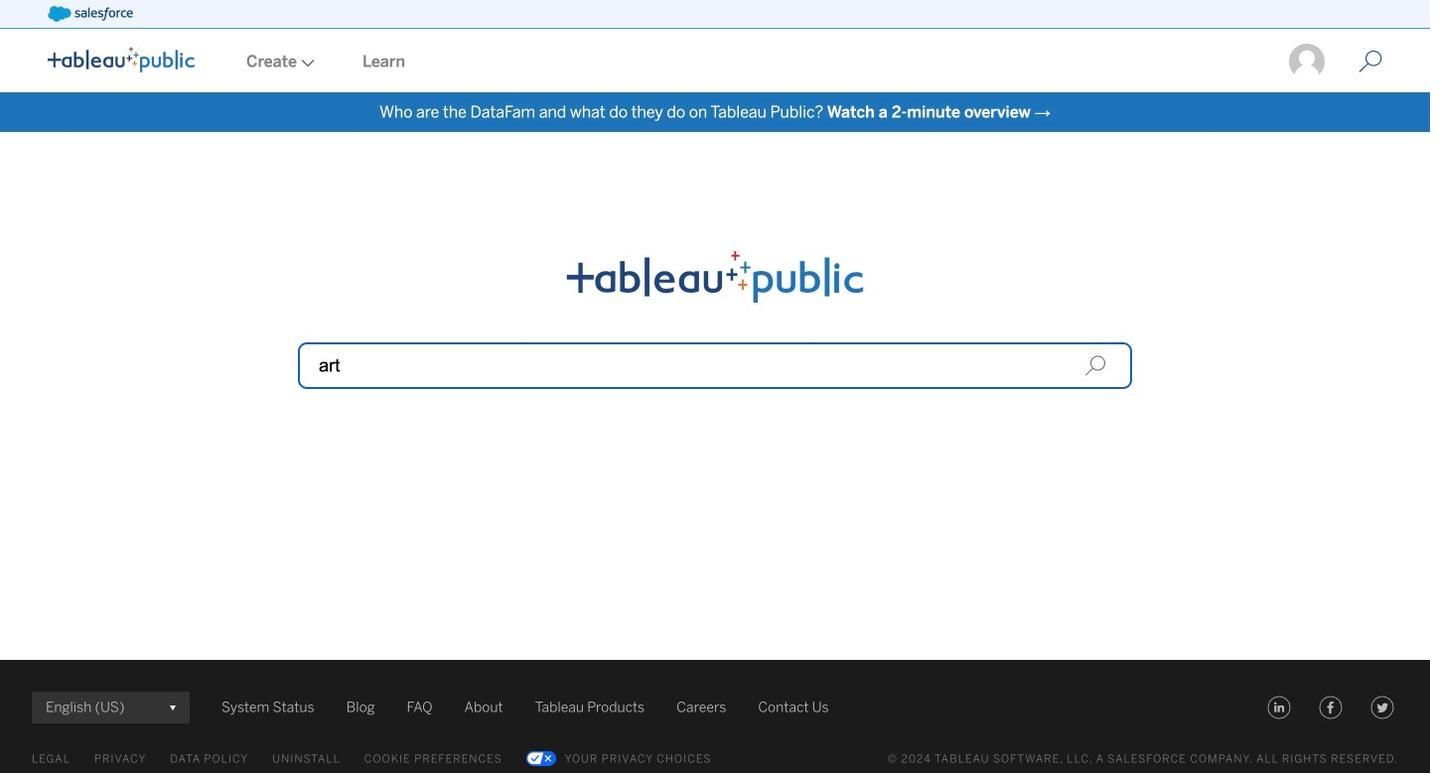 Task type: locate. For each thing, give the bounding box(es) containing it.
gary.orlando image
[[1287, 42, 1327, 81]]

logo image
[[48, 47, 195, 73]]

create image
[[297, 59, 315, 67]]

search image
[[1085, 355, 1107, 377]]

go to search image
[[1335, 50, 1407, 74]]



Task type: vqa. For each thing, say whether or not it's contained in the screenshot.
create "image"
yes



Task type: describe. For each thing, give the bounding box(es) containing it.
selected language element
[[46, 692, 176, 724]]

Search input field
[[298, 343, 1132, 389]]

salesforce logo image
[[48, 6, 133, 22]]



